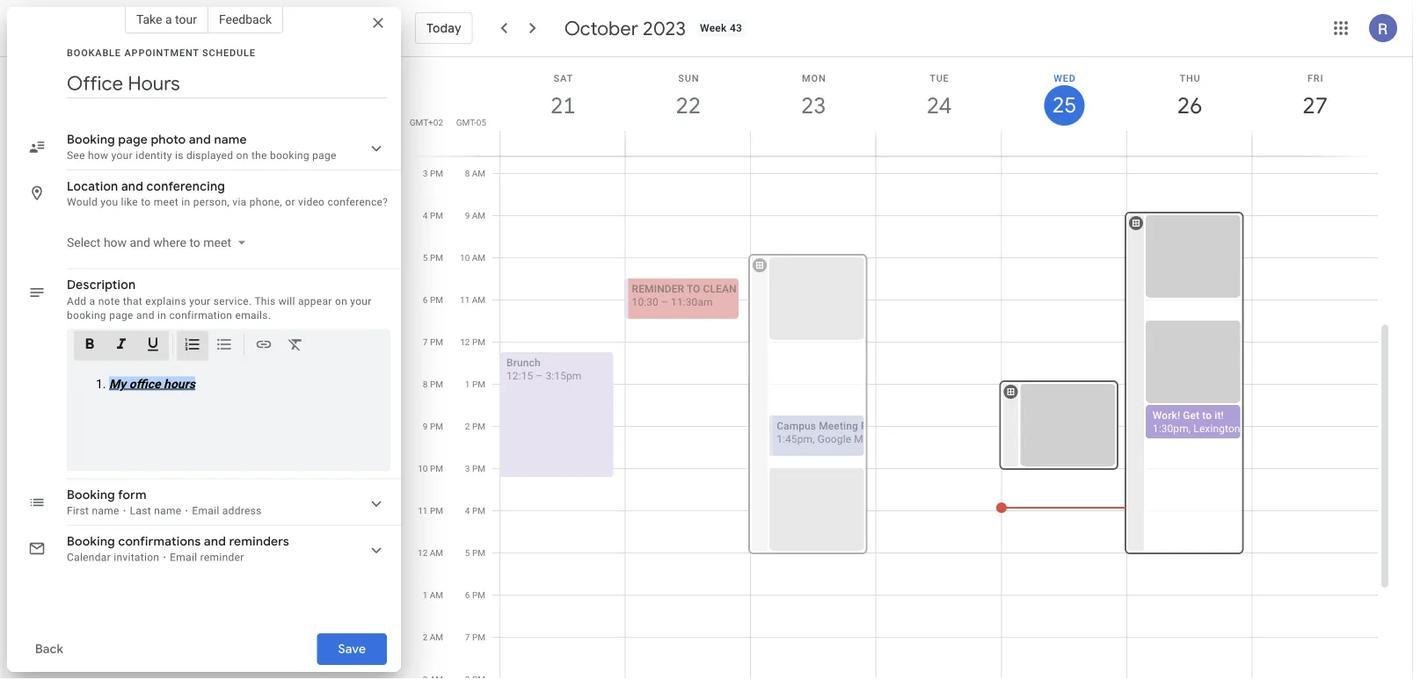 Task type: describe. For each thing, give the bounding box(es) containing it.
take a tour button
[[125, 5, 208, 33]]

24 column header
[[876, 57, 1002, 156]]

to inside dropdown button
[[189, 235, 200, 250]]

reminder to clean 10:30 – 11:30am
[[632, 283, 737, 309]]

office
[[129, 377, 161, 391]]

will
[[279, 295, 295, 307]]

pm left 8 am
[[430, 168, 443, 179]]

Add title text field
[[67, 70, 387, 97]]

numbered list image
[[184, 336, 201, 356]]

pm down 2 pm
[[472, 464, 486, 475]]

booking for booking form
[[67, 488, 115, 504]]

0 vertical spatial page
[[118, 132, 148, 148]]

description add a note that explains your service. this will appear on your booking page and in confirmation emails.
[[67, 278, 372, 322]]

select how and where to meet
[[67, 235, 231, 250]]

remove formatting image
[[287, 336, 304, 356]]

0 vertical spatial 4
[[423, 211, 428, 221]]

name inside booking page photo and name see how your identity is displayed on the booking page
[[214, 132, 247, 148]]

26
[[1177, 91, 1202, 120]]

2 horizontal spatial your
[[350, 295, 372, 307]]

mon
[[802, 73, 826, 84]]

and inside booking page photo and name see how your identity is displayed on the booking page
[[189, 132, 211, 148]]

work!
[[1153, 410, 1181, 422]]

reminder
[[632, 283, 685, 296]]

take a tour
[[136, 12, 197, 26]]

, inside campus meeting rescheduled 1:45pm , google meet
[[813, 434, 815, 446]]

see
[[67, 150, 85, 162]]

12 for 12 am
[[418, 548, 428, 559]]

a inside button
[[165, 12, 172, 26]]

gmt-
[[456, 117, 477, 128]]

43
[[730, 22, 743, 34]]

05
[[477, 117, 486, 128]]

form
[[118, 488, 147, 504]]

am for 8 am
[[472, 168, 486, 179]]

brunch 12:15 – 3:15pm
[[507, 357, 582, 383]]

that
[[123, 295, 143, 307]]

meet inside select how and where to meet dropdown button
[[203, 235, 231, 250]]

– inside brunch 12:15 – 3:15pm
[[536, 370, 543, 383]]

2023
[[643, 16, 686, 40]]

11 for 11 am
[[460, 295, 470, 306]]

0 vertical spatial 5
[[423, 253, 428, 263]]

on for that
[[335, 295, 347, 307]]

10 for 10 pm
[[418, 464, 428, 475]]

booking form
[[67, 488, 147, 504]]

first name
[[67, 505, 119, 518]]

feedback button
[[208, 5, 283, 33]]

21
[[549, 91, 575, 120]]

reminder
[[200, 552, 244, 564]]

is
[[175, 150, 184, 162]]

last
[[130, 505, 151, 518]]

page for description
[[109, 309, 133, 322]]

pm right 1 am
[[472, 591, 486, 601]]

thu 26
[[1177, 73, 1202, 120]]

to inside location and conferencing would you like to meet in person, via phone, or video conference?
[[141, 196, 151, 208]]

appear
[[298, 295, 332, 307]]

8 am
[[465, 168, 486, 179]]

note
[[98, 295, 120, 307]]

pm left "10 am"
[[430, 253, 443, 263]]

9 am
[[465, 211, 486, 221]]

sat
[[554, 73, 573, 84]]

booking for name
[[270, 150, 310, 162]]

2 for 2 am
[[423, 633, 428, 643]]

clean
[[703, 283, 737, 296]]

1 horizontal spatial 4
[[465, 506, 470, 517]]

and inside description add a note that explains your service. this will appear on your booking page and in confirmation emails.
[[136, 309, 155, 322]]

confirmation
[[169, 309, 232, 322]]

booking for booking confirmations and reminders
[[67, 534, 115, 550]]

select
[[67, 235, 101, 250]]

pm right 2 am
[[472, 633, 486, 643]]

27 column header
[[1252, 57, 1378, 156]]

1:30pm
[[1153, 423, 1189, 435]]

back
[[35, 642, 63, 658]]

name for first name
[[92, 505, 119, 518]]

underline image
[[144, 336, 162, 356]]

0 vertical spatial 7
[[423, 337, 428, 348]]

my office hours
[[109, 377, 195, 391]]

0 vertical spatial 4 pm
[[423, 211, 443, 221]]

pm left 12 pm
[[430, 337, 443, 348]]

pm left 1 pm
[[430, 380, 443, 390]]

it!
[[1215, 410, 1224, 422]]

booking page photo and name see how your identity is displayed on the booking page
[[67, 132, 337, 162]]

11:30am
[[671, 296, 713, 309]]

location
[[67, 179, 118, 194]]

booking for booking page photo and name see how your identity is displayed on the booking page
[[67, 132, 115, 148]]

email for email reminder
[[170, 552, 197, 564]]

email reminder
[[170, 552, 244, 564]]

9 for 9 am
[[465, 211, 470, 221]]

meet inside location and conferencing would you like to meet in person, via phone, or video conference?
[[154, 196, 179, 208]]

8 for 8 am
[[465, 168, 470, 179]]

23 column header
[[750, 57, 877, 156]]

this
[[255, 295, 276, 307]]

2 pm
[[465, 422, 486, 432]]

1 horizontal spatial your
[[189, 295, 211, 307]]

google
[[818, 434, 852, 446]]

in inside location and conferencing would you like to meet in person, via phone, or video conference?
[[182, 196, 190, 208]]

bookable appointment schedule
[[67, 47, 256, 58]]

sat 21
[[549, 73, 575, 120]]

first
[[67, 505, 89, 518]]

0 horizontal spatial 3
[[423, 168, 428, 179]]

tuesday, october 24 element
[[919, 85, 960, 126]]

bulleted list image
[[216, 336, 233, 356]]

october 2023
[[564, 16, 686, 40]]

campus
[[777, 420, 816, 433]]

week
[[700, 22, 727, 34]]

pm left 11 am
[[430, 295, 443, 306]]

add
[[67, 295, 86, 307]]

tue
[[930, 73, 950, 84]]

12 pm
[[460, 337, 486, 348]]

1 horizontal spatial 3
[[465, 464, 470, 475]]

formatting options toolbar
[[67, 329, 391, 367]]

the
[[252, 150, 267, 162]]

booking for that
[[67, 309, 106, 322]]

pm up 1 pm
[[472, 337, 486, 348]]

1 horizontal spatial 7
[[465, 633, 470, 643]]

where
[[153, 235, 186, 250]]

2 for 2 pm
[[465, 422, 470, 432]]

schedule
[[202, 47, 256, 58]]

feedback
[[219, 12, 272, 26]]

25
[[1052, 91, 1076, 119]]

friday, october 27 element
[[1295, 85, 1336, 126]]

wed
[[1054, 73, 1076, 84]]

to
[[687, 283, 701, 296]]

8 pm
[[423, 380, 443, 390]]

thursday, october 26 element
[[1170, 85, 1210, 126]]

12:15
[[507, 370, 533, 383]]

bookable
[[67, 47, 121, 58]]

take
[[136, 12, 162, 26]]

0 horizontal spatial 6 pm
[[423, 295, 443, 306]]

0 vertical spatial 5 pm
[[423, 253, 443, 263]]

pm left "12:15" at the left bottom
[[472, 380, 486, 390]]

page for booking
[[312, 150, 337, 162]]

today
[[427, 20, 462, 36]]

– inside reminder to clean 10:30 – 11:30am
[[661, 296, 669, 309]]

select how and where to meet button
[[60, 227, 252, 259]]

email address
[[192, 505, 262, 518]]



Task type: vqa. For each thing, say whether or not it's contained in the screenshot.
12 PM
yes



Task type: locate. For each thing, give the bounding box(es) containing it.
pm
[[430, 168, 443, 179], [430, 211, 443, 221], [430, 253, 443, 263], [430, 295, 443, 306], [430, 337, 443, 348], [472, 337, 486, 348], [430, 380, 443, 390], [472, 380, 486, 390], [430, 422, 443, 432], [472, 422, 486, 432], [430, 464, 443, 475], [472, 464, 486, 475], [430, 506, 443, 517], [472, 506, 486, 517], [472, 548, 486, 559], [472, 591, 486, 601], [472, 633, 486, 643]]

– right "12:15" at the left bottom
[[536, 370, 543, 383]]

and up displayed
[[189, 132, 211, 148]]

, left "google"
[[813, 434, 815, 446]]

1 vertical spatial 12
[[418, 548, 428, 559]]

9
[[465, 211, 470, 221], [423, 422, 428, 432]]

0 horizontal spatial 7 pm
[[423, 337, 443, 348]]

0 horizontal spatial 4
[[423, 211, 428, 221]]

1 vertical spatial a
[[89, 295, 95, 307]]

1 vertical spatial 4
[[465, 506, 470, 517]]

sunday, october 22 element
[[668, 85, 709, 126]]

0 horizontal spatial your
[[111, 150, 133, 162]]

1 horizontal spatial name
[[154, 505, 182, 518]]

gmt-05
[[456, 117, 486, 128]]

on inside description add a note that explains your service. this will appear on your booking page and in confirmation emails.
[[335, 295, 347, 307]]

1 vertical spatial 4 pm
[[465, 506, 486, 517]]

0 vertical spatial 7 pm
[[423, 337, 443, 348]]

lexington
[[1194, 423, 1241, 435]]

0 horizontal spatial 5 pm
[[423, 253, 443, 263]]

booking up "first name"
[[67, 488, 115, 504]]

0 vertical spatial how
[[88, 150, 109, 162]]

2 right '9 pm' on the bottom
[[465, 422, 470, 432]]

1 horizontal spatial meet
[[203, 235, 231, 250]]

0 horizontal spatial ,
[[813, 434, 815, 446]]

12 am
[[418, 548, 443, 559]]

1 vertical spatial –
[[536, 370, 543, 383]]

1 vertical spatial 7 pm
[[465, 633, 486, 643]]

page up the video on the left
[[312, 150, 337, 162]]

1 vertical spatial page
[[312, 150, 337, 162]]

0 vertical spatial on
[[236, 150, 249, 162]]

1 vertical spatial to
[[189, 235, 200, 250]]

7 up 8 pm
[[423, 337, 428, 348]]

0 horizontal spatial 6
[[423, 295, 428, 306]]

fri 27
[[1302, 73, 1327, 120]]

on left the
[[236, 150, 249, 162]]

pm right the 12 am
[[472, 548, 486, 559]]

email
[[192, 505, 220, 518], [170, 552, 197, 564]]

23
[[800, 91, 825, 120]]

to right where
[[189, 235, 200, 250]]

8 for 8 pm
[[423, 380, 428, 390]]

11 for 11 pm
[[418, 506, 428, 517]]

10
[[460, 253, 470, 263], [418, 464, 428, 475]]

11 am
[[460, 295, 486, 306]]

5 left "10 am"
[[423, 253, 428, 263]]

1 vertical spatial 3 pm
[[465, 464, 486, 475]]

1 for 1 pm
[[465, 380, 470, 390]]

1 vertical spatial 2
[[423, 633, 428, 643]]

4
[[423, 211, 428, 221], [465, 506, 470, 517]]

0 horizontal spatial 3 pm
[[423, 168, 443, 179]]

am for 10 am
[[472, 253, 486, 263]]

0 vertical spatial 9
[[465, 211, 470, 221]]

am
[[472, 168, 486, 179], [472, 211, 486, 221], [472, 253, 486, 263], [472, 295, 486, 306], [430, 548, 443, 559], [430, 591, 443, 601], [430, 633, 443, 643]]

your up confirmation
[[189, 295, 211, 307]]

conferencing
[[147, 179, 225, 194]]

tour
[[175, 12, 197, 26]]

10 up 11 am
[[460, 253, 470, 263]]

appointment
[[124, 47, 199, 58]]

insert link image
[[255, 336, 273, 356]]

on for name
[[236, 150, 249, 162]]

in down explains
[[157, 309, 166, 322]]

9 pm
[[423, 422, 443, 432]]

rescheduled
[[861, 420, 934, 433]]

0 horizontal spatial 2
[[423, 633, 428, 643]]

0 horizontal spatial 1
[[423, 591, 428, 601]]

a right add
[[89, 295, 95, 307]]

last name
[[130, 505, 182, 518]]

1 vertical spatial booking
[[67, 309, 106, 322]]

3 pm
[[423, 168, 443, 179], [465, 464, 486, 475]]

,
[[1189, 423, 1191, 435], [813, 434, 815, 446]]

fri
[[1308, 73, 1324, 84]]

0 vertical spatial 8
[[465, 168, 470, 179]]

0 horizontal spatial to
[[141, 196, 151, 208]]

24
[[926, 91, 951, 120]]

5 right the 12 am
[[465, 548, 470, 559]]

1 horizontal spatial 12
[[460, 337, 470, 348]]

and left where
[[130, 235, 150, 250]]

name right last at left
[[154, 505, 182, 518]]

pm left 9 am
[[430, 211, 443, 221]]

pm down 1 pm
[[472, 422, 486, 432]]

5 pm
[[423, 253, 443, 263], [465, 548, 486, 559]]

booking inside booking page photo and name see how your identity is displayed on the booking page
[[67, 132, 115, 148]]

0 horizontal spatial 4 pm
[[423, 211, 443, 221]]

am up 12 pm
[[472, 295, 486, 306]]

8 up 9 am
[[465, 168, 470, 179]]

booking down add
[[67, 309, 106, 322]]

calendar invitation
[[67, 552, 159, 564]]

1 horizontal spatial 5 pm
[[465, 548, 486, 559]]

4 pm left 9 am
[[423, 211, 443, 221]]

11 down "10 am"
[[460, 295, 470, 306]]

monday, october 23 element
[[794, 85, 834, 126]]

0 vertical spatial 6
[[423, 295, 428, 306]]

how right select
[[104, 235, 127, 250]]

6 pm right 1 am
[[465, 591, 486, 601]]

calendar
[[67, 552, 111, 564]]

0 horizontal spatial 10
[[418, 464, 428, 475]]

6 right 1 am
[[465, 591, 470, 601]]

saturday, october 21 element
[[543, 85, 583, 126]]

0 vertical spatial booking
[[270, 150, 310, 162]]

6 pm
[[423, 295, 443, 306], [465, 591, 486, 601]]

wed 25
[[1052, 73, 1076, 119]]

hours
[[164, 377, 195, 391]]

like
[[121, 196, 138, 208]]

email left address
[[192, 505, 220, 518]]

on inside booking page photo and name see how your identity is displayed on the booking page
[[236, 150, 249, 162]]

6 pm left 11 am
[[423, 295, 443, 306]]

7 pm right 2 am
[[465, 633, 486, 643]]

1 horizontal spatial 6 pm
[[465, 591, 486, 601]]

, inside work! get to it! 1:30pm , lexington avenue
[[1189, 423, 1191, 435]]

2 vertical spatial to
[[1203, 410, 1212, 422]]

22 column header
[[625, 57, 751, 156]]

10 am
[[460, 253, 486, 263]]

0 vertical spatial –
[[661, 296, 669, 309]]

5 pm right the 12 am
[[465, 548, 486, 559]]

and inside location and conferencing would you like to meet in person, via phone, or video conference?
[[121, 179, 143, 194]]

9 for 9 pm
[[423, 422, 428, 432]]

1 vertical spatial 6
[[465, 591, 470, 601]]

0 horizontal spatial 8
[[423, 380, 428, 390]]

grid
[[408, 57, 1392, 680]]

on right appear
[[335, 295, 347, 307]]

description
[[67, 278, 136, 293]]

a inside description add a note that explains your service. this will appear on your booking page and in confirmation emails.
[[89, 295, 95, 307]]

1 horizontal spatial 5
[[465, 548, 470, 559]]

campus meeting rescheduled 1:45pm , google meet
[[777, 420, 934, 446]]

26 column header
[[1127, 57, 1253, 156]]

1 vertical spatial meet
[[203, 235, 231, 250]]

11 pm
[[418, 506, 443, 517]]

3 pm left 8 am
[[423, 168, 443, 179]]

0 vertical spatial 3
[[423, 168, 428, 179]]

emails.
[[235, 309, 271, 322]]

3 pm down 2 pm
[[465, 464, 486, 475]]

am for 12 am
[[430, 548, 443, 559]]

1 vertical spatial 5
[[465, 548, 470, 559]]

your inside booking page photo and name see how your identity is displayed on the booking page
[[111, 150, 133, 162]]

8 up '9 pm' on the bottom
[[423, 380, 428, 390]]

identity
[[136, 150, 172, 162]]

1 horizontal spatial 1
[[465, 380, 470, 390]]

meet down person,
[[203, 235, 231, 250]]

3 right 10 pm
[[465, 464, 470, 475]]

4 pm right 11 pm
[[465, 506, 486, 517]]

october
[[564, 16, 639, 40]]

6
[[423, 295, 428, 306], [465, 591, 470, 601]]

booking right the
[[270, 150, 310, 162]]

reminders
[[229, 534, 289, 550]]

6 left 11 am
[[423, 295, 428, 306]]

how inside dropdown button
[[104, 235, 127, 250]]

0 vertical spatial 6 pm
[[423, 295, 443, 306]]

grid containing 21
[[408, 57, 1392, 680]]

am up 2 am
[[430, 591, 443, 601]]

am for 11 am
[[472, 295, 486, 306]]

7 right 2 am
[[465, 633, 470, 643]]

1 horizontal spatial 11
[[460, 295, 470, 306]]

0 horizontal spatial 5
[[423, 253, 428, 263]]

get
[[1183, 410, 1200, 422]]

and up "like"
[[121, 179, 143, 194]]

11
[[460, 295, 470, 306], [418, 506, 428, 517]]

10 up 11 pm
[[418, 464, 428, 475]]

0 horizontal spatial a
[[89, 295, 95, 307]]

pm left 2 pm
[[430, 422, 443, 432]]

phone,
[[250, 196, 282, 208]]

3:15pm
[[546, 370, 582, 383]]

meet
[[154, 196, 179, 208], [203, 235, 231, 250]]

10 pm
[[418, 464, 443, 475]]

you
[[101, 196, 118, 208]]

photo
[[151, 132, 186, 148]]

on
[[236, 150, 249, 162], [335, 295, 347, 307]]

booking inside booking page photo and name see how your identity is displayed on the booking page
[[270, 150, 310, 162]]

1 horizontal spatial 10
[[460, 253, 470, 263]]

1 vertical spatial in
[[157, 309, 166, 322]]

2 horizontal spatial to
[[1203, 410, 1212, 422]]

your right appear
[[350, 295, 372, 307]]

5 pm left "10 am"
[[423, 253, 443, 263]]

am up 9 am
[[472, 168, 486, 179]]

9 up "10 am"
[[465, 211, 470, 221]]

0 horizontal spatial on
[[236, 150, 249, 162]]

sun
[[678, 73, 700, 84]]

1 vertical spatial on
[[335, 295, 347, 307]]

1 down the 12 am
[[423, 591, 428, 601]]

1 horizontal spatial 6
[[465, 591, 470, 601]]

and down that at top left
[[136, 309, 155, 322]]

am up 1 am
[[430, 548, 443, 559]]

0 vertical spatial 12
[[460, 337, 470, 348]]

and inside select how and where to meet dropdown button
[[130, 235, 150, 250]]

10 for 10 am
[[460, 253, 470, 263]]

name up displayed
[[214, 132, 247, 148]]

invitation
[[114, 552, 159, 564]]

explains
[[145, 295, 186, 307]]

location and conferencing would you like to meet in person, via phone, or video conference?
[[67, 179, 388, 208]]

am for 2 am
[[430, 633, 443, 643]]

0 vertical spatial in
[[182, 196, 190, 208]]

back button
[[21, 629, 77, 671]]

sun 22
[[675, 73, 700, 120]]

21 column header
[[500, 57, 626, 156]]

booking inside description add a note that explains your service. this will appear on your booking page and in confirmation emails.
[[67, 309, 106, 322]]

0 horizontal spatial name
[[92, 505, 119, 518]]

1:45pm
[[777, 434, 813, 446]]

today button
[[415, 7, 473, 49]]

wednesday, october 25, today element
[[1045, 85, 1085, 126]]

2 vertical spatial booking
[[67, 534, 115, 550]]

1 horizontal spatial to
[[189, 235, 200, 250]]

page down that at top left
[[109, 309, 133, 322]]

0 vertical spatial email
[[192, 505, 220, 518]]

and up reminder
[[204, 534, 226, 550]]

4 left 9 am
[[423, 211, 428, 221]]

1 vertical spatial 10
[[418, 464, 428, 475]]

am down 1 am
[[430, 633, 443, 643]]

1 vertical spatial booking
[[67, 488, 115, 504]]

4 pm
[[423, 211, 443, 221], [465, 506, 486, 517]]

1 am
[[423, 591, 443, 601]]

0 vertical spatial 2
[[465, 422, 470, 432]]

meet down the conferencing
[[154, 196, 179, 208]]

0 horizontal spatial 12
[[418, 548, 428, 559]]

in
[[182, 196, 190, 208], [157, 309, 166, 322]]

9 up 10 pm
[[423, 422, 428, 432]]

1 vertical spatial 6 pm
[[465, 591, 486, 601]]

0 vertical spatial 10
[[460, 253, 470, 263]]

12 down 11 pm
[[418, 548, 428, 559]]

0 vertical spatial to
[[141, 196, 151, 208]]

name for last name
[[154, 505, 182, 518]]

how inside booking page photo and name see how your identity is displayed on the booking page
[[88, 150, 109, 162]]

12 for 12 pm
[[460, 337, 470, 348]]

7
[[423, 337, 428, 348], [465, 633, 470, 643]]

video
[[298, 196, 325, 208]]

name down booking form
[[92, 505, 119, 518]]

page up identity
[[118, 132, 148, 148]]

3 left 8 am
[[423, 168, 428, 179]]

how right see
[[88, 150, 109, 162]]

in down the conferencing
[[182, 196, 190, 208]]

1 horizontal spatial 3 pm
[[465, 464, 486, 475]]

in inside description add a note that explains your service. this will appear on your booking page and in confirmation emails.
[[157, 309, 166, 322]]

11 up the 12 am
[[418, 506, 428, 517]]

email for email address
[[192, 505, 220, 518]]

0 horizontal spatial –
[[536, 370, 543, 383]]

0 horizontal spatial 9
[[423, 422, 428, 432]]

email down booking confirmations and reminders
[[170, 552, 197, 564]]

27
[[1302, 91, 1327, 120]]

your left identity
[[111, 150, 133, 162]]

1 right 8 pm
[[465, 380, 470, 390]]

brunch
[[507, 357, 541, 369]]

, down get
[[1189, 423, 1191, 435]]

avenue
[[1243, 423, 1279, 435]]

a left tour
[[165, 12, 172, 26]]

1 horizontal spatial 9
[[465, 211, 470, 221]]

12 down 11 am
[[460, 337, 470, 348]]

booking up calendar
[[67, 534, 115, 550]]

italic image
[[113, 336, 130, 356]]

conference?
[[328, 196, 388, 208]]

1 horizontal spatial ,
[[1189, 423, 1191, 435]]

1 horizontal spatial –
[[661, 296, 669, 309]]

7 pm left 12 pm
[[423, 337, 443, 348]]

1 horizontal spatial 8
[[465, 168, 470, 179]]

4 right 11 pm
[[465, 506, 470, 517]]

1 booking from the top
[[67, 132, 115, 148]]

1 vertical spatial 3
[[465, 464, 470, 475]]

0 horizontal spatial meet
[[154, 196, 179, 208]]

2 booking from the top
[[67, 488, 115, 504]]

am for 1 am
[[430, 591, 443, 601]]

booking up see
[[67, 132, 115, 148]]

am down 8 am
[[472, 211, 486, 221]]

2 horizontal spatial name
[[214, 132, 247, 148]]

1 horizontal spatial 2
[[465, 422, 470, 432]]

3 booking from the top
[[67, 534, 115, 550]]

0 horizontal spatial booking
[[67, 309, 106, 322]]

pm right 11 pm
[[472, 506, 486, 517]]

0 vertical spatial booking
[[67, 132, 115, 148]]

2 down 1 am
[[423, 633, 428, 643]]

page inside description add a note that explains your service. this will appear on your booking page and in confirmation emails.
[[109, 309, 133, 322]]

0 vertical spatial 1
[[465, 380, 470, 390]]

pm down 10 pm
[[430, 506, 443, 517]]

1 horizontal spatial 7 pm
[[465, 633, 486, 643]]

1 for 1 am
[[423, 591, 428, 601]]

1 vertical spatial 1
[[423, 591, 428, 601]]

to inside work! get to it! 1:30pm , lexington avenue
[[1203, 410, 1212, 422]]

tue 24
[[926, 73, 951, 120]]

am for 9 am
[[472, 211, 486, 221]]

to right "like"
[[141, 196, 151, 208]]

bold image
[[81, 336, 99, 356]]

person,
[[193, 196, 230, 208]]

10:30
[[632, 296, 659, 309]]

0 vertical spatial 3 pm
[[423, 168, 443, 179]]

1 horizontal spatial a
[[165, 12, 172, 26]]

1 horizontal spatial 4 pm
[[465, 506, 486, 517]]

25 column header
[[1001, 57, 1128, 156]]

1 vertical spatial 7
[[465, 633, 470, 643]]

1 horizontal spatial booking
[[270, 150, 310, 162]]

– down reminder
[[661, 296, 669, 309]]

1 vertical spatial 5 pm
[[465, 548, 486, 559]]

am down 9 am
[[472, 253, 486, 263]]

Description text field
[[74, 377, 384, 465]]

displayed
[[186, 150, 233, 162]]

pm down '9 pm' on the bottom
[[430, 464, 443, 475]]

22
[[675, 91, 700, 120]]

to left it!
[[1203, 410, 1212, 422]]

0 vertical spatial 11
[[460, 295, 470, 306]]

1 vertical spatial email
[[170, 552, 197, 564]]

1 horizontal spatial on
[[335, 295, 347, 307]]

how
[[88, 150, 109, 162], [104, 235, 127, 250]]



